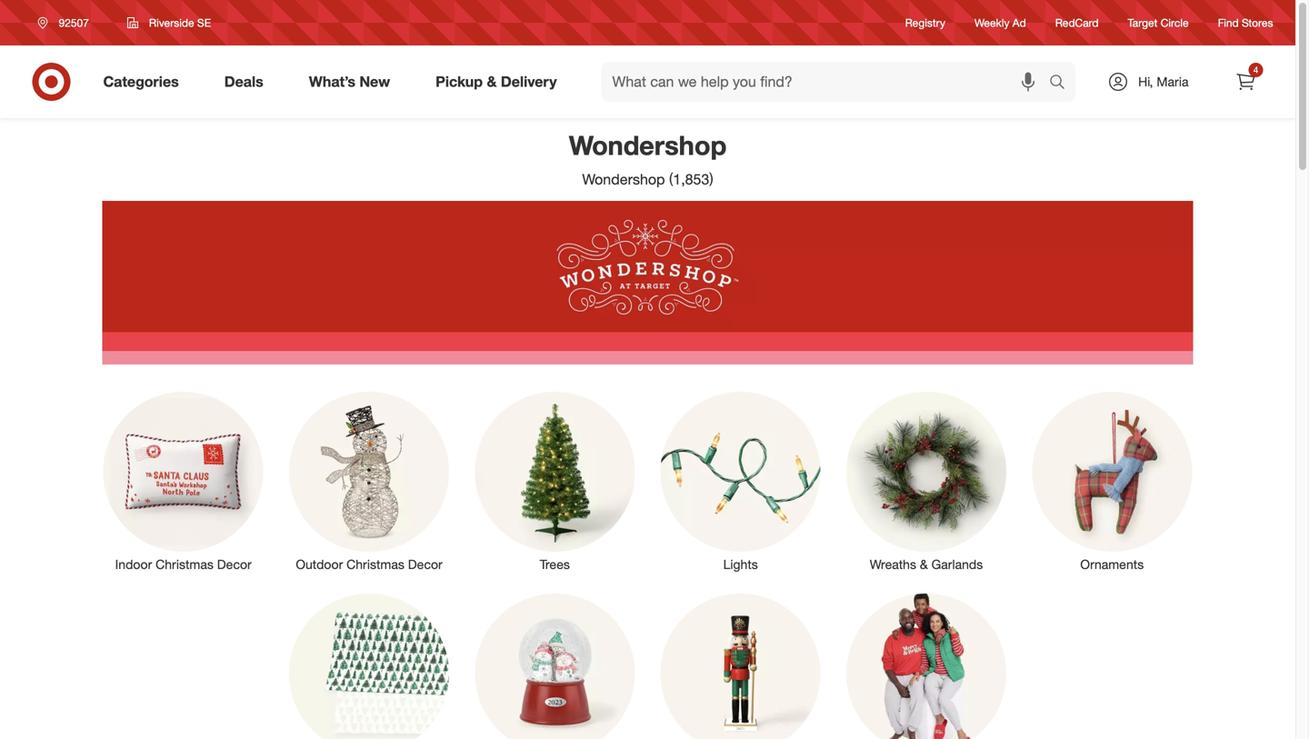 Task type: describe. For each thing, give the bounding box(es) containing it.
what's
[[309, 73, 356, 91]]

4
[[1254, 64, 1259, 75]]

trees
[[540, 557, 570, 573]]

registry link
[[906, 15, 946, 31]]

redcard
[[1056, 16, 1099, 29]]

target circle
[[1128, 16, 1189, 29]]

registry
[[906, 16, 946, 29]]

wreaths & garlands
[[870, 557, 983, 573]]

pickup
[[436, 73, 483, 91]]

find
[[1218, 16, 1239, 29]]

0 vertical spatial wondershop
[[569, 129, 727, 161]]

decor for indoor christmas decor
[[217, 557, 252, 573]]

garlands
[[932, 557, 983, 573]]

outdoor christmas decor link
[[276, 388, 462, 574]]

target
[[1128, 16, 1158, 29]]

target circle link
[[1128, 15, 1189, 31]]

4 link
[[1227, 62, 1267, 102]]

hi, maria
[[1139, 74, 1189, 90]]

find stores
[[1218, 16, 1274, 29]]

ad
[[1013, 16, 1027, 29]]

delivery
[[501, 73, 557, 91]]

search button
[[1042, 62, 1085, 106]]

& for wreaths
[[920, 557, 928, 573]]

wondershop wondershop (1,853)
[[569, 129, 727, 188]]

decor for outdoor christmas decor
[[408, 557, 443, 573]]

categories link
[[88, 62, 202, 102]]

indoor
[[115, 557, 152, 573]]



Task type: locate. For each thing, give the bounding box(es) containing it.
1 vertical spatial wondershop
[[582, 171, 665, 188]]

ornaments link
[[1020, 388, 1206, 574]]

2 christmas from the left
[[347, 557, 405, 573]]

outdoor christmas decor
[[296, 557, 443, 573]]

indoor christmas decor link
[[91, 388, 276, 574]]

stores
[[1242, 16, 1274, 29]]

se
[[197, 16, 211, 30]]

pickup & delivery
[[436, 73, 557, 91]]

outdoor
[[296, 557, 343, 573]]

redcard link
[[1056, 15, 1099, 31]]

& right pickup
[[487, 73, 497, 91]]

riverside se
[[149, 16, 211, 30]]

1 christmas from the left
[[156, 557, 214, 573]]

wondershop left (1,853)
[[582, 171, 665, 188]]

2 decor from the left
[[408, 557, 443, 573]]

0 horizontal spatial christmas
[[156, 557, 214, 573]]

trees link
[[462, 388, 648, 574]]

search
[[1042, 75, 1085, 92]]

1 horizontal spatial christmas
[[347, 557, 405, 573]]

weekly
[[975, 16, 1010, 29]]

what's new
[[309, 73, 390, 91]]

&
[[487, 73, 497, 91], [920, 557, 928, 573]]

categories
[[103, 73, 179, 91]]

circle
[[1161, 16, 1189, 29]]

new
[[360, 73, 390, 91]]

1 horizontal spatial &
[[920, 557, 928, 573]]

(1,853)
[[669, 171, 714, 188]]

deals
[[224, 73, 264, 91]]

& for pickup
[[487, 73, 497, 91]]

christmas for outdoor
[[347, 557, 405, 573]]

0 horizontal spatial decor
[[217, 557, 252, 573]]

0 horizontal spatial &
[[487, 73, 497, 91]]

wreaths
[[870, 557, 917, 573]]

christmas
[[156, 557, 214, 573], [347, 557, 405, 573]]

hi,
[[1139, 74, 1154, 90]]

riverside se button
[[115, 6, 223, 39]]

92507 button
[[26, 6, 108, 39]]

lights
[[724, 557, 758, 573]]

weekly ad
[[975, 16, 1027, 29]]

what's new link
[[294, 62, 413, 102]]

0 vertical spatial &
[[487, 73, 497, 91]]

indoor christmas decor
[[115, 557, 252, 573]]

wondershop at target image
[[102, 201, 1194, 365]]

wreaths & garlands link
[[834, 388, 1020, 574]]

find stores link
[[1218, 15, 1274, 31]]

92507
[[59, 16, 89, 30]]

lights link
[[648, 388, 834, 574]]

wondershop inside the wondershop wondershop (1,853)
[[582, 171, 665, 188]]

maria
[[1157, 74, 1189, 90]]

riverside
[[149, 16, 194, 30]]

weekly ad link
[[975, 15, 1027, 31]]

decor
[[217, 557, 252, 573], [408, 557, 443, 573]]

1 horizontal spatial decor
[[408, 557, 443, 573]]

wondershop up (1,853)
[[569, 129, 727, 161]]

christmas right indoor
[[156, 557, 214, 573]]

1 decor from the left
[[217, 557, 252, 573]]

& right wreaths
[[920, 557, 928, 573]]

What can we help you find? suggestions appear below search field
[[602, 62, 1054, 102]]

1 vertical spatial &
[[920, 557, 928, 573]]

deals link
[[209, 62, 286, 102]]

wondershop
[[569, 129, 727, 161], [582, 171, 665, 188]]

christmas for indoor
[[156, 557, 214, 573]]

christmas right outdoor
[[347, 557, 405, 573]]

ornaments
[[1081, 557, 1144, 573]]

pickup & delivery link
[[420, 62, 580, 102]]



Task type: vqa. For each thing, say whether or not it's contained in the screenshot.
the OshKosh inside $16.15 reg $19.00 clearance oshkosh b'gosh toddler boys' jumpsuit - blue 5t sponsored
no



